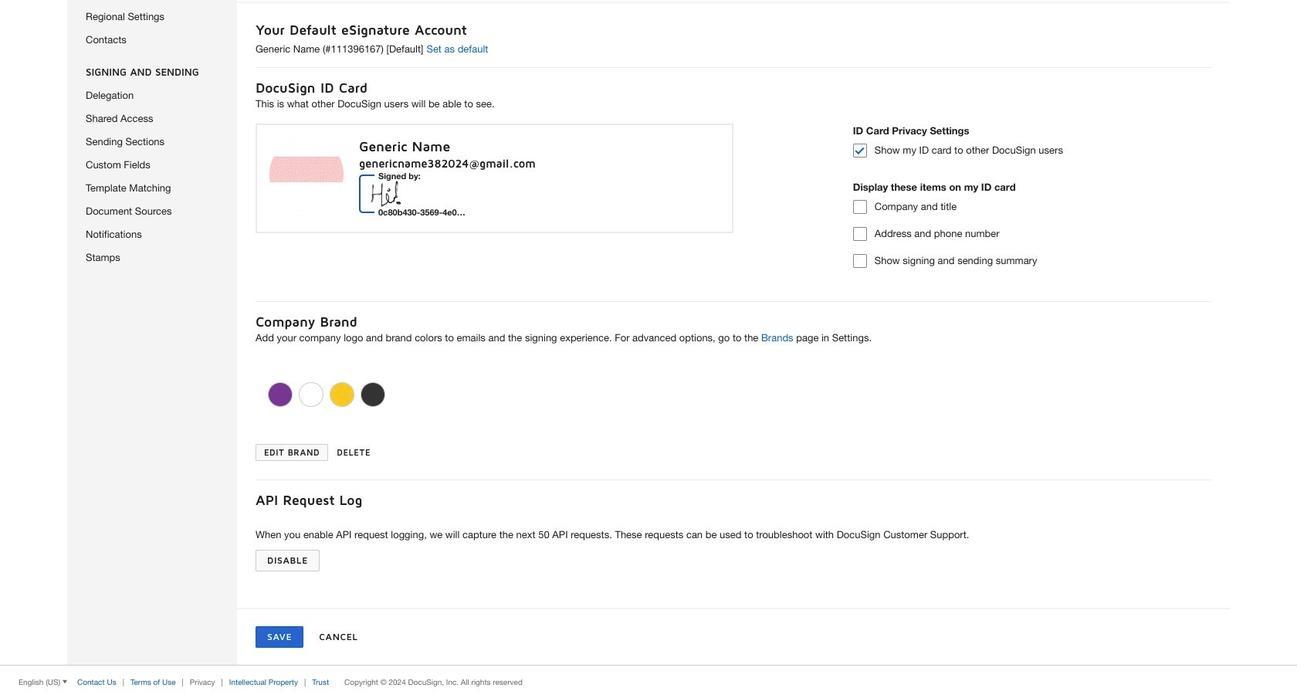 Task type: describe. For each thing, give the bounding box(es) containing it.
upload or change your profile image image
[[270, 137, 344, 212]]

generic name image
[[363, 174, 443, 214]]



Task type: locate. For each thing, give the bounding box(es) containing it.
more info region
[[0, 665, 1297, 698]]



Task type: vqa. For each thing, say whether or not it's contained in the screenshot.
More Info region
yes



